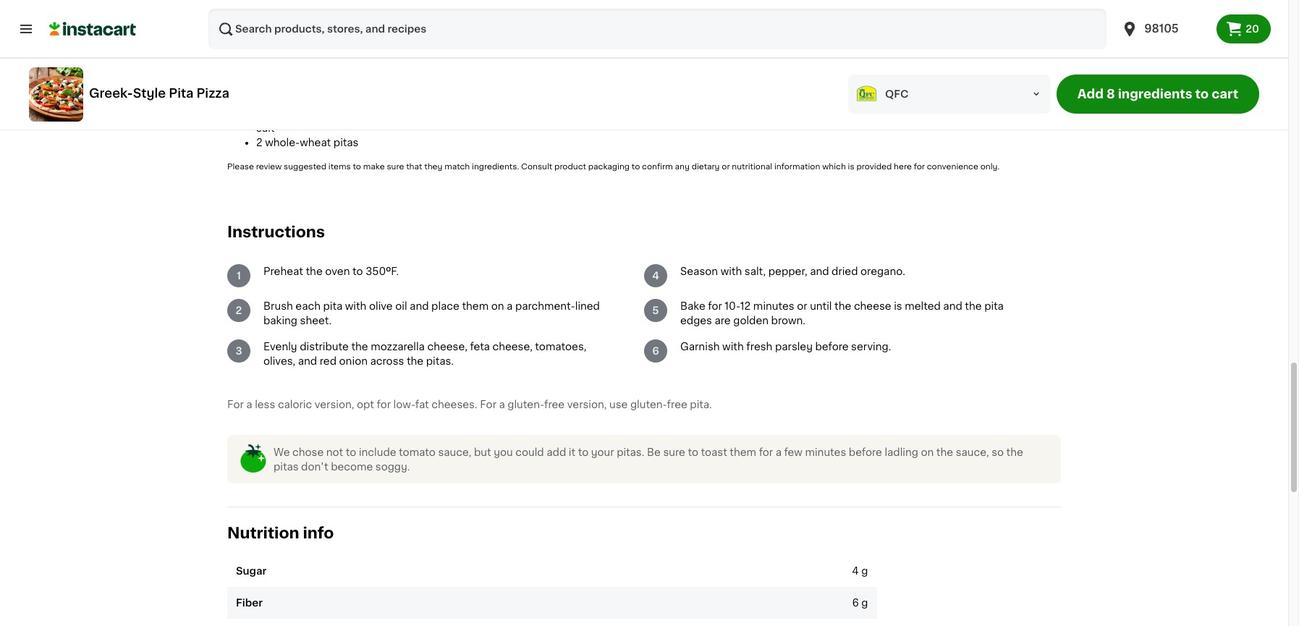 Task type: locate. For each thing, give the bounding box(es) containing it.
None search field
[[209, 9, 1107, 49]]

pitas up items at the left of page
[[334, 138, 359, 148]]

pitas. for your
[[617, 447, 645, 458]]

before left ladling
[[849, 447, 883, 458]]

include
[[359, 447, 397, 458]]

olives,
[[264, 356, 296, 366]]

version, left use at bottom
[[568, 400, 607, 410]]

with left fresh
[[723, 342, 744, 352]]

lined
[[576, 301, 600, 311]]

version,
[[315, 400, 354, 410], [568, 400, 607, 410]]

tomatoes
[[327, 51, 375, 61]]

for
[[914, 163, 925, 171], [708, 301, 723, 311], [377, 400, 391, 410], [759, 447, 773, 458]]

instructions
[[227, 225, 325, 240]]

for up are
[[708, 301, 723, 311]]

pita up 'sheet.'
[[323, 301, 343, 311]]

1 horizontal spatial gluten-
[[631, 400, 667, 410]]

your
[[591, 447, 615, 458]]

free up add
[[545, 400, 565, 410]]

1 vertical spatial cup
[[273, 51, 293, 61]]

is inside bake for 10-12 minutes or until the cheese is melted and the pita edges are golden brown.
[[894, 301, 903, 311]]

bake for 10-12 minutes or until the cheese is melted and the pita edges are golden brown.
[[681, 301, 1004, 326]]

is left melted
[[894, 301, 903, 311]]

1 horizontal spatial 1
[[256, 22, 261, 32]]

1 vertical spatial minutes
[[806, 447, 847, 458]]

0 vertical spatial mozzarella
[[336, 22, 390, 32]]

0 horizontal spatial version,
[[315, 400, 354, 410]]

1 vertical spatial cheese
[[854, 301, 892, 311]]

6
[[653, 346, 660, 356], [853, 598, 859, 608]]

1 horizontal spatial minutes
[[806, 447, 847, 458]]

1 free from the left
[[545, 400, 565, 410]]

mozzarella inside evenly distribute the mozzarella cheese, feta cheese, tomatoes, olives, and red onion across the pitas.
[[371, 342, 425, 352]]

20
[[1247, 24, 1260, 34]]

gluten- right use at bottom
[[631, 400, 667, 410]]

1 vertical spatial or
[[797, 301, 808, 311]]

2 sauce, from the left
[[956, 447, 990, 458]]

0 vertical spatial g
[[862, 566, 869, 576]]

2 version, from the left
[[568, 400, 607, 410]]

is
[[848, 163, 855, 171], [894, 301, 903, 311]]

1 vertical spatial on
[[921, 447, 934, 458]]

0 horizontal spatial is
[[848, 163, 855, 171]]

to right it
[[578, 447, 589, 458]]

for inside bake for 10-12 minutes or until the cheese is melted and the pita edges are golden brown.
[[708, 301, 723, 311]]

0 horizontal spatial gluten-
[[508, 400, 545, 410]]

g down 4 g
[[862, 598, 869, 608]]

on
[[491, 301, 504, 311], [921, 447, 934, 458]]

0 vertical spatial 6
[[653, 346, 660, 356]]

olive
[[369, 301, 393, 311]]

0 vertical spatial is
[[848, 163, 855, 171]]

1 left preheat
[[237, 271, 241, 281]]

with left "salt,"
[[721, 267, 742, 277]]

g up "6 g" at bottom right
[[862, 566, 869, 576]]

but
[[474, 447, 491, 458]]

cup down pepper
[[263, 22, 283, 32]]

1 horizontal spatial sure
[[664, 447, 686, 458]]

cup
[[263, 22, 283, 32], [273, 51, 293, 61]]

add 8 ingredients to cart button
[[1057, 75, 1260, 114]]

or left until
[[797, 301, 808, 311]]

gluten- up could
[[508, 400, 545, 410]]

you
[[494, 447, 513, 458]]

for left less on the left
[[227, 400, 244, 410]]

1 horizontal spatial 6
[[853, 598, 859, 608]]

less
[[255, 400, 275, 410]]

98105 button
[[1113, 9, 1218, 49], [1122, 9, 1209, 49]]

them right place at top left
[[462, 301, 489, 311]]

0 vertical spatial 1
[[256, 22, 261, 32]]

1 gluten- from the left
[[508, 400, 545, 410]]

1 vertical spatial 2
[[236, 306, 242, 316]]

minutes up brown.
[[754, 301, 795, 311]]

before down bake for 10-12 minutes or until the cheese is melted and the pita edges are golden brown.
[[816, 342, 849, 352]]

sure right "be"
[[664, 447, 686, 458]]

pitas. left "be"
[[617, 447, 645, 458]]

please
[[227, 163, 254, 171]]

a left less on the left
[[246, 400, 252, 410]]

0 horizontal spatial minutes
[[754, 301, 795, 311]]

with for 4
[[721, 267, 742, 277]]

1 vertical spatial 6
[[853, 598, 859, 608]]

0 vertical spatial or
[[722, 163, 730, 171]]

2 vertical spatial with
[[723, 342, 744, 352]]

0 vertical spatial cheese
[[393, 22, 431, 32]]

fiber
[[236, 598, 263, 608]]

0 vertical spatial 4
[[653, 271, 660, 281]]

0 vertical spatial before
[[816, 342, 849, 352]]

1 vertical spatial is
[[894, 301, 903, 311]]

a right cheeses.
[[499, 400, 505, 410]]

for right cheeses.
[[480, 400, 497, 410]]

1 98105 button from the left
[[1113, 9, 1218, 49]]

6 down 5
[[653, 346, 660, 356]]

1 vertical spatial mozzarella
[[371, 342, 425, 352]]

0 horizontal spatial 1
[[237, 271, 241, 281]]

0 horizontal spatial or
[[722, 163, 730, 171]]

0 horizontal spatial 4
[[653, 271, 660, 281]]

pitas. inside "we chose not to include tomato sauce, but you could add it to your pitas. be sure to toast them for a few minutes before ladling on the sauce, so the pitas don't become soggy."
[[617, 447, 645, 458]]

pitas down we
[[274, 462, 299, 472]]

0 horizontal spatial pitas
[[274, 462, 299, 472]]

free
[[545, 400, 565, 410], [667, 400, 688, 410]]

onion
[[339, 356, 368, 366]]

brush
[[264, 301, 293, 311]]

2 inside salt 2 whole-wheat pitas
[[256, 138, 263, 148]]

salt 2 whole-wheat pitas
[[256, 123, 359, 148]]

ladling
[[885, 447, 919, 458]]

or right 'dietary'
[[722, 163, 730, 171]]

baking
[[264, 316, 298, 326]]

pitas. up cheeses.
[[426, 356, 454, 366]]

1 horizontal spatial is
[[894, 301, 903, 311]]

for right opt
[[377, 400, 391, 410]]

or
[[722, 163, 730, 171], [797, 301, 808, 311]]

0 vertical spatial 2
[[256, 138, 263, 148]]

0 horizontal spatial them
[[462, 301, 489, 311]]

with left the 'olive'
[[345, 301, 367, 311]]

is right "which"
[[848, 163, 855, 171]]

shredded
[[285, 22, 334, 32]]

and inside brush each pita with olive oil and place them on a parchment-lined baking sheet.
[[410, 301, 429, 311]]

1 horizontal spatial pita
[[985, 301, 1004, 311]]

0 horizontal spatial cheese,
[[428, 342, 468, 352]]

4 up 5
[[653, 271, 660, 281]]

1 horizontal spatial for
[[480, 400, 497, 410]]

are
[[715, 316, 731, 326]]

to left cart
[[1196, 88, 1210, 100]]

cart
[[1212, 88, 1239, 100]]

0 horizontal spatial on
[[491, 301, 504, 311]]

sauce, left 'so'
[[956, 447, 990, 458]]

on inside "we chose not to include tomato sauce, but you could add it to your pitas. be sure to toast them for a few minutes before ladling on the sauce, so the pitas don't become soggy."
[[921, 447, 934, 458]]

with inside brush each pita with olive oil and place them on a parchment-lined baking sheet.
[[345, 301, 367, 311]]

1 vertical spatial 1
[[237, 271, 241, 281]]

melted
[[905, 301, 941, 311]]

12
[[741, 301, 751, 311]]

nutrition
[[227, 526, 299, 541]]

pitas inside "we chose not to include tomato sauce, but you could add it to your pitas. be sure to toast them for a few minutes before ladling on the sauce, so the pitas don't become soggy."
[[274, 462, 299, 472]]

oven
[[325, 267, 350, 277]]

0 horizontal spatial free
[[545, 400, 565, 410]]

1 horizontal spatial version,
[[568, 400, 607, 410]]

please review suggested items to make sure that they match ingredients. consult product packaging to confirm any dietary or nutritional information which is provided here for convenience only.
[[227, 163, 1000, 171]]

that
[[406, 163, 422, 171]]

minutes
[[754, 301, 795, 311], [806, 447, 847, 458]]

sauce, left but
[[438, 447, 472, 458]]

pita inside brush each pita with olive oil and place them on a parchment-lined baking sheet.
[[323, 301, 343, 311]]

cheese, left feta
[[428, 342, 468, 352]]

minutes right 'few'
[[806, 447, 847, 458]]

pepper 1 cup shredded mozzarella cheese
[[256, 7, 431, 32]]

1 horizontal spatial 2
[[256, 138, 263, 148]]

1 vertical spatial g
[[862, 598, 869, 608]]

1 horizontal spatial them
[[730, 447, 757, 458]]

1/2
[[256, 51, 271, 61]]

instacart logo image
[[49, 20, 136, 38]]

the left the oven
[[306, 267, 323, 277]]

2 gluten- from the left
[[631, 400, 667, 410]]

confirm
[[642, 163, 673, 171]]

0 vertical spatial cup
[[263, 22, 283, 32]]

and inside evenly distribute the mozzarella cheese, feta cheese, tomatoes, olives, and red onion across the pitas.
[[298, 356, 317, 366]]

and right melted
[[944, 301, 963, 311]]

4 for 4
[[653, 271, 660, 281]]

the right 'so'
[[1007, 447, 1024, 458]]

0 vertical spatial pitas.
[[426, 356, 454, 366]]

information
[[775, 163, 821, 171]]

pitas.
[[426, 356, 454, 366], [617, 447, 645, 458]]

could
[[516, 447, 544, 458]]

1 horizontal spatial free
[[667, 400, 688, 410]]

the right until
[[835, 301, 852, 311]]

on right ladling
[[921, 447, 934, 458]]

6 down 4 g
[[853, 598, 859, 608]]

red
[[320, 356, 337, 366]]

1 horizontal spatial or
[[797, 301, 808, 311]]

a left parchment- at left
[[507, 301, 513, 311]]

sure
[[387, 163, 404, 171], [664, 447, 686, 458]]

golden
[[734, 316, 769, 326]]

cup right '1/2'
[[273, 51, 293, 61]]

we
[[274, 447, 290, 458]]

pita right melted
[[985, 301, 1004, 311]]

1 pita from the left
[[323, 301, 343, 311]]

2 down 'salt'
[[256, 138, 263, 148]]

1 version, from the left
[[315, 400, 354, 410]]

2 for from the left
[[480, 400, 497, 410]]

1 horizontal spatial 4
[[853, 566, 859, 576]]

1 g from the top
[[862, 566, 869, 576]]

1 horizontal spatial cheese
[[854, 301, 892, 311]]

a inside "we chose not to include tomato sauce, but you could add it to your pitas. be sure to toast them for a few minutes before ladling on the sauce, so the pitas don't become soggy."
[[776, 447, 782, 458]]

2 pita from the left
[[985, 301, 1004, 311]]

salt
[[256, 123, 275, 133]]

pitas. inside evenly distribute the mozzarella cheese, feta cheese, tomatoes, olives, and red onion across the pitas.
[[426, 356, 454, 366]]

1 vertical spatial sure
[[664, 447, 686, 458]]

0 horizontal spatial sauce,
[[438, 447, 472, 458]]

to
[[1196, 88, 1210, 100], [353, 163, 361, 171], [632, 163, 640, 171], [353, 267, 363, 277], [346, 447, 357, 458], [578, 447, 589, 458], [688, 447, 699, 458]]

0 vertical spatial them
[[462, 301, 489, 311]]

which
[[823, 163, 846, 171]]

1 horizontal spatial cheese,
[[493, 342, 533, 352]]

and right oil
[[410, 301, 429, 311]]

0 vertical spatial minutes
[[754, 301, 795, 311]]

for left 'few'
[[759, 447, 773, 458]]

them right toast at the right bottom of the page
[[730, 447, 757, 458]]

1 horizontal spatial pitas
[[334, 138, 359, 148]]

on left parchment- at left
[[491, 301, 504, 311]]

whole-
[[265, 138, 300, 148]]

0 horizontal spatial pitas.
[[426, 356, 454, 366]]

0 vertical spatial on
[[491, 301, 504, 311]]

0 horizontal spatial 6
[[653, 346, 660, 356]]

ingredients
[[1119, 88, 1193, 100]]

1 vertical spatial before
[[849, 447, 883, 458]]

to left toast at the right bottom of the page
[[688, 447, 699, 458]]

98105
[[1145, 23, 1179, 34]]

1 vertical spatial them
[[730, 447, 757, 458]]

diced
[[295, 51, 324, 61]]

be
[[647, 447, 661, 458]]

6 g
[[853, 598, 869, 608]]

salt,
[[745, 267, 766, 277]]

1 vertical spatial 4
[[853, 566, 859, 576]]

and left red
[[298, 356, 317, 366]]

1 vertical spatial with
[[345, 301, 367, 311]]

pro tip image image
[[239, 444, 268, 473]]

4
[[653, 271, 660, 281], [853, 566, 859, 576]]

place
[[432, 301, 460, 311]]

nutrition info
[[227, 526, 334, 541]]

edges
[[681, 316, 713, 326]]

them inside "we chose not to include tomato sauce, but you could add it to your pitas. be sure to toast them for a few minutes before ladling on the sauce, so the pitas don't become soggy."
[[730, 447, 757, 458]]

1 vertical spatial pitas.
[[617, 447, 645, 458]]

not
[[326, 447, 343, 458]]

0 horizontal spatial cheese
[[393, 22, 431, 32]]

and inside bake for 10-12 minutes or until the cheese is melted and the pita edges are golden brown.
[[944, 301, 963, 311]]

with
[[721, 267, 742, 277], [345, 301, 367, 311], [723, 342, 744, 352]]

1 horizontal spatial on
[[921, 447, 934, 458]]

cheese inside bake for 10-12 minutes or until the cheese is melted and the pita edges are golden brown.
[[854, 301, 892, 311]]

0 vertical spatial with
[[721, 267, 742, 277]]

bake
[[681, 301, 706, 311]]

mozzarella up "tomatoes"
[[336, 22, 390, 32]]

version, left opt
[[315, 400, 354, 410]]

4 up "6 g" at bottom right
[[853, 566, 859, 576]]

the
[[306, 267, 323, 277], [835, 301, 852, 311], [966, 301, 982, 311], [352, 342, 368, 352], [407, 356, 424, 366], [937, 447, 954, 458], [1007, 447, 1024, 458]]

0 horizontal spatial for
[[227, 400, 244, 410]]

caloric
[[278, 400, 312, 410]]

0 vertical spatial pitas
[[334, 138, 359, 148]]

0 horizontal spatial pita
[[323, 301, 343, 311]]

2 g from the top
[[862, 598, 869, 608]]

pitas
[[334, 138, 359, 148], [274, 462, 299, 472]]

to left the 'make'
[[353, 163, 361, 171]]

a left 'few'
[[776, 447, 782, 458]]

sure left that
[[387, 163, 404, 171]]

g
[[862, 566, 869, 576], [862, 598, 869, 608]]

1 horizontal spatial pitas.
[[617, 447, 645, 458]]

preheat the oven to 350ºf.
[[264, 267, 399, 277]]

cheese, right feta
[[493, 342, 533, 352]]

1 vertical spatial pitas
[[274, 462, 299, 472]]

mozzarella up across
[[371, 342, 425, 352]]

2 left brush
[[236, 306, 242, 316]]

1 horizontal spatial sauce,
[[956, 447, 990, 458]]

free left pita.
[[667, 400, 688, 410]]

6 for 6
[[653, 346, 660, 356]]

1 down pepper
[[256, 22, 261, 32]]

to up 'become'
[[346, 447, 357, 458]]

0 vertical spatial sure
[[387, 163, 404, 171]]



Task type: vqa. For each thing, say whether or not it's contained in the screenshot.
second the Old
no



Task type: describe. For each thing, give the bounding box(es) containing it.
6 for 6 g
[[853, 598, 859, 608]]

season
[[681, 267, 718, 277]]

garnish with fresh parsley before serving.
[[681, 342, 892, 352]]

the right ladling
[[937, 447, 954, 458]]

g for 6 g
[[862, 598, 869, 608]]

for inside "we chose not to include tomato sauce, but you could add it to your pitas. be sure to toast them for a few minutes before ladling on the sauce, so the pitas don't become soggy."
[[759, 447, 773, 458]]

pepper,
[[769, 267, 808, 277]]

mozzarella inside pepper 1 cup shredded mozzarella cheese
[[336, 22, 390, 32]]

and left 'dried'
[[810, 267, 830, 277]]

a inside brush each pita with olive oil and place them on a parchment-lined baking sheet.
[[507, 301, 513, 311]]

g for 4 g
[[862, 566, 869, 576]]

few
[[785, 447, 803, 458]]

fat
[[415, 400, 429, 410]]

soggy.
[[376, 462, 410, 472]]

qfc image
[[855, 81, 880, 107]]

serving.
[[852, 342, 892, 352]]

distribute
[[300, 342, 349, 352]]

to right the oven
[[353, 267, 363, 277]]

until
[[810, 301, 832, 311]]

preheat
[[264, 267, 303, 277]]

to left confirm
[[632, 163, 640, 171]]

minutes inside "we chose not to include tomato sauce, but you could add it to your pitas. be sure to toast them for a few minutes before ladling on the sauce, so the pitas don't become soggy."
[[806, 447, 847, 458]]

dried
[[832, 267, 858, 277]]

cup inside pepper 1 cup shredded mozzarella cheese
[[263, 22, 283, 32]]

before inside "we chose not to include tomato sauce, but you could add it to your pitas. be sure to toast them for a few minutes before ladling on the sauce, so the pitas don't become soggy."
[[849, 447, 883, 458]]

garnish
[[681, 342, 720, 352]]

add 8 ingredients to cart
[[1078, 88, 1239, 100]]

chose
[[293, 447, 324, 458]]

provided
[[857, 163, 892, 171]]

feta
[[470, 342, 490, 352]]

across
[[370, 356, 404, 366]]

Search field
[[209, 9, 1107, 49]]

oregano.
[[861, 267, 906, 277]]

tomatoes,
[[535, 342, 587, 352]]

low-
[[394, 400, 415, 410]]

sheet.
[[300, 316, 332, 326]]

product
[[555, 163, 587, 171]]

become
[[331, 462, 373, 472]]

fresh
[[747, 342, 773, 352]]

1 sauce, from the left
[[438, 447, 472, 458]]

nutritional
[[732, 163, 773, 171]]

suggested
[[284, 163, 327, 171]]

evenly distribute the mozzarella cheese, feta cheese, tomatoes, olives, and red onion across the pitas.
[[264, 342, 587, 366]]

info
[[303, 526, 334, 541]]

350ºf.
[[366, 267, 399, 277]]

items
[[329, 163, 351, 171]]

20 button
[[1218, 14, 1272, 43]]

10-
[[725, 301, 741, 311]]

1 for from the left
[[227, 400, 244, 410]]

1/2 cup diced tomatoes
[[256, 51, 375, 61]]

they
[[424, 163, 443, 171]]

tomato
[[399, 447, 436, 458]]

dietary
[[692, 163, 720, 171]]

consult
[[521, 163, 553, 171]]

them inside brush each pita with olive oil and place them on a parchment-lined baking sheet.
[[462, 301, 489, 311]]

qfc button
[[849, 75, 1051, 114]]

4 g
[[853, 566, 869, 576]]

style
[[133, 87, 166, 99]]

1 cheese, from the left
[[428, 342, 468, 352]]

pepper
[[256, 7, 293, 17]]

pitas. for the
[[426, 356, 454, 366]]

the right across
[[407, 356, 424, 366]]

oil
[[396, 301, 407, 311]]

season with salt, pepper, and dried oregano.
[[681, 267, 906, 277]]

2 98105 button from the left
[[1122, 9, 1209, 49]]

it
[[569, 447, 576, 458]]

cheeses.
[[432, 400, 478, 410]]

minutes inside bake for 10-12 minutes or until the cheese is melted and the pita edges are golden brown.
[[754, 301, 795, 311]]

for right here
[[914, 163, 925, 171]]

toast
[[701, 447, 728, 458]]

4 for 4 g
[[853, 566, 859, 576]]

pita inside bake for 10-12 minutes or until the cheese is melted and the pita edges are golden brown.
[[985, 301, 1004, 311]]

review
[[256, 163, 282, 171]]

each
[[296, 301, 321, 311]]

add
[[547, 447, 566, 458]]

parsley
[[776, 342, 813, 352]]

pizza
[[197, 87, 230, 99]]

any
[[675, 163, 690, 171]]

only.
[[981, 163, 1000, 171]]

don't
[[301, 462, 328, 472]]

0 horizontal spatial sure
[[387, 163, 404, 171]]

sure inside "we chose not to include tomato sauce, but you could add it to your pitas. be sure to toast them for a few minutes before ladling on the sauce, so the pitas don't become soggy."
[[664, 447, 686, 458]]

sugar
[[236, 566, 267, 576]]

opt
[[357, 400, 374, 410]]

pitas inside salt 2 whole-wheat pitas
[[334, 138, 359, 148]]

the right melted
[[966, 301, 982, 311]]

pita.
[[690, 400, 712, 410]]

here
[[894, 163, 912, 171]]

with for 6
[[723, 342, 744, 352]]

the up onion
[[352, 342, 368, 352]]

to inside add 8 ingredients to cart button
[[1196, 88, 1210, 100]]

5
[[653, 306, 659, 316]]

on inside brush each pita with olive oil and place them on a parchment-lined baking sheet.
[[491, 301, 504, 311]]

or inside bake for 10-12 minutes or until the cheese is melted and the pita edges are golden brown.
[[797, 301, 808, 311]]

0 horizontal spatial 2
[[236, 306, 242, 316]]

pita
[[169, 87, 194, 99]]

cheese inside pepper 1 cup shredded mozzarella cheese
[[393, 22, 431, 32]]

for a less caloric version, opt for low-fat cheeses. for a gluten-free version, use gluten-free pita.
[[227, 400, 712, 410]]

2 cheese, from the left
[[493, 342, 533, 352]]

qfc
[[886, 89, 909, 99]]

8
[[1107, 88, 1116, 100]]

brown.
[[772, 316, 806, 326]]

wheat
[[300, 138, 331, 148]]

2 free from the left
[[667, 400, 688, 410]]

1 inside pepper 1 cup shredded mozzarella cheese
[[256, 22, 261, 32]]

greek-style pita pizza
[[89, 87, 230, 99]]

packaging
[[589, 163, 630, 171]]



